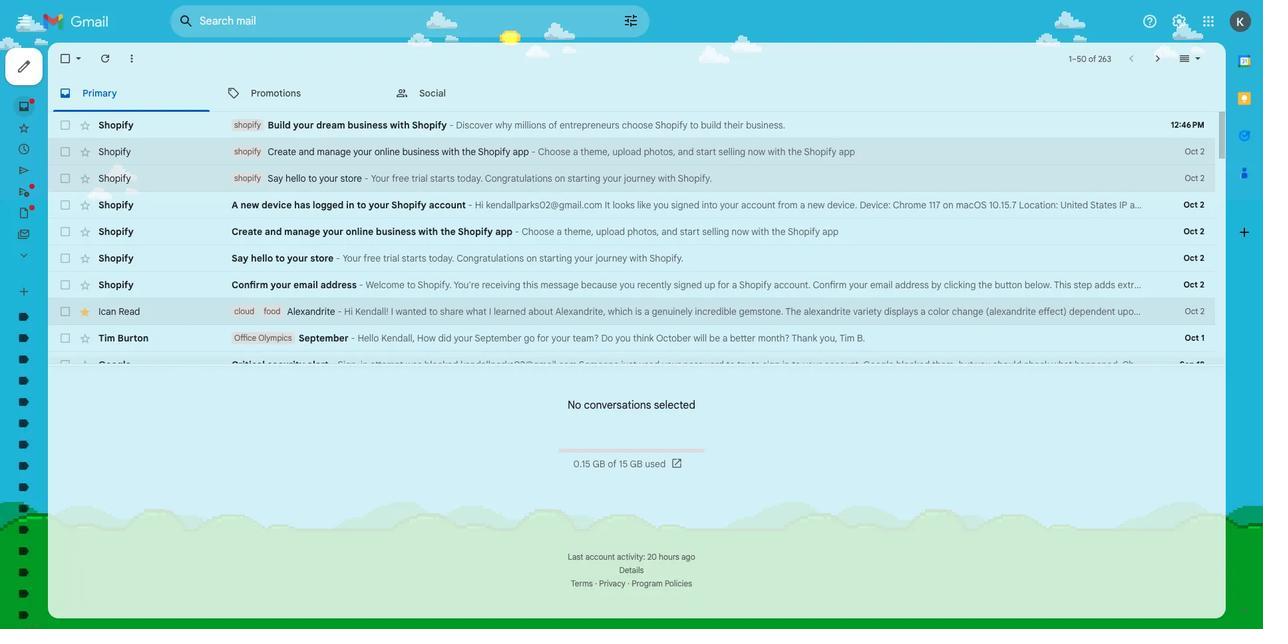 Task type: locate. For each thing, give the bounding box(es) containing it.
shopify. up into
[[678, 172, 712, 184]]

a new device has logged in to your shopify account - hi kendallparks02@gmail.com it looks like you signed into your account from a new device. device: chrome 117 on macos 10.15.7 location: united states ip address: 172.112.47.241 if this wa
[[232, 199, 1264, 211]]

1 horizontal spatial ·
[[628, 578, 630, 588]]

in right the sign
[[783, 359, 790, 371]]

blocked left them,
[[897, 359, 930, 371]]

1 2 from the top
[[1201, 146, 1205, 156]]

shopify. up recently
[[650, 252, 684, 264]]

3 shopify from the top
[[234, 173, 261, 183]]

signed left 'up' on the top
[[674, 279, 702, 291]]

1 tim from the left
[[99, 332, 115, 344]]

1 confirm from the left
[[232, 279, 268, 291]]

in right logged
[[346, 199, 355, 211]]

on
[[555, 172, 566, 184], [943, 199, 954, 211], [526, 252, 537, 264]]

2 address from the left
[[895, 279, 929, 291]]

older image
[[1152, 52, 1165, 65]]

None checkbox
[[59, 118, 72, 132], [59, 145, 72, 158], [59, 172, 72, 185], [59, 198, 72, 212], [59, 118, 72, 132], [59, 145, 72, 158], [59, 172, 72, 185], [59, 198, 72, 212]]

on down shopify create and manage your online business with the shopify app - choose a theme, upload photos, and start selling now with the shopify app ͏‌ ͏‌ ͏‌ ͏‌ ͏‌ ͏‌ ͏‌ ͏‌ ͏‌ ͏‌ ͏‌ ͏‌ ͏‌ ͏‌ ͏‌ ͏‌ ͏‌ ͏‌ ͏‌ ͏‌ ͏‌ ͏‌ ͏‌ ͏‌ ͏‌ ͏‌ ͏‌ ͏‌ ͏‌ ͏‌ ͏‌ ͏‌ ͏‌ ͏‌ ͏‌ ͏‌ ͏‌ ͏‌ ͏‌ ͏‌ ͏‌ ͏‌
[[555, 172, 566, 184]]

1 vertical spatial security
[[267, 359, 305, 371]]

store up logged
[[341, 172, 362, 184]]

0 horizontal spatial september
[[299, 332, 349, 344]]

your
[[293, 119, 314, 131], [353, 146, 372, 158], [319, 172, 338, 184], [603, 172, 622, 184], [369, 199, 389, 211], [720, 199, 739, 211], [323, 226, 344, 238], [287, 252, 308, 264], [575, 252, 594, 264], [271, 279, 291, 291], [849, 279, 868, 291], [454, 332, 473, 344], [552, 332, 571, 344], [662, 359, 681, 371], [803, 359, 822, 371]]

0 horizontal spatial 1
[[1069, 54, 1072, 64]]

kendallparks02@gmail.com down "shopify say hello to your store - your free trial starts today. congratulations on starting your journey with shopify. ﻿͏ ﻿͏ ﻿͏ ﻿͏ ﻿͏ ﻿͏ ﻿͏ ﻿͏ ﻿͏ ﻿͏ ﻿͏ ﻿͏ ﻿͏ ﻿͏ ﻿͏ ﻿͏ ﻿͏ ﻿͏ ﻿͏ ﻿͏ ﻿͏ ﻿͏ ﻿͏ ﻿͏ ﻿͏ ﻿͏ ﻿͏ ﻿͏ ﻿͏ ﻿͏ ͏‌ ͏‌ ͏‌ ͏‌ ͏‌ ͏‌ ͏‌ ͏‌ ͏‌"
[[486, 199, 603, 211]]

10.15.7
[[989, 199, 1017, 211]]

9 row from the top
[[48, 325, 1216, 351]]

1 vertical spatial used
[[645, 458, 666, 470]]

2 horizontal spatial on
[[943, 199, 954, 211]]

͏‌
[[855, 146, 858, 158], [858, 146, 860, 158], [860, 146, 863, 158], [862, 146, 865, 158], [865, 146, 867, 158], [867, 146, 870, 158], [870, 146, 872, 158], [872, 146, 874, 158], [874, 146, 877, 158], [877, 146, 879, 158], [879, 146, 882, 158], [882, 146, 884, 158], [884, 146, 886, 158], [886, 146, 889, 158], [889, 146, 891, 158], [891, 146, 894, 158], [894, 146, 896, 158], [896, 146, 898, 158], [898, 146, 901, 158], [901, 146, 903, 158], [903, 146, 905, 158], [905, 146, 908, 158], [908, 146, 910, 158], [910, 146, 913, 158], [913, 146, 915, 158], [915, 146, 917, 158], [917, 146, 920, 158], [920, 146, 922, 158], [922, 146, 925, 158], [925, 146, 927, 158], [927, 146, 929, 158], [929, 146, 932, 158], [932, 146, 934, 158], [934, 146, 936, 158], [936, 146, 939, 158], [939, 146, 941, 158], [941, 146, 944, 158], [944, 146, 946, 158], [946, 146, 948, 158], [948, 146, 951, 158], [951, 146, 953, 158], [953, 146, 956, 158], [784, 172, 786, 184], [786, 172, 789, 184], [789, 172, 791, 184], [791, 172, 793, 184], [793, 172, 796, 184], [796, 172, 798, 184], [798, 172, 800, 184], [800, 172, 803, 184], [803, 172, 805, 184], [839, 226, 841, 238], [841, 226, 844, 238], [844, 226, 846, 238], [846, 226, 849, 238], [849, 226, 851, 238], [851, 226, 853, 238], [853, 226, 856, 238], [856, 226, 858, 238], [858, 226, 860, 238], [860, 226, 863, 238], [863, 226, 865, 238], [865, 226, 868, 238], [868, 226, 870, 238], [870, 226, 872, 238], [872, 226, 875, 238], [875, 226, 877, 238], [877, 226, 880, 238], [880, 226, 882, 238], [882, 226, 884, 238], [884, 226, 887, 238], [887, 226, 889, 238], [889, 226, 891, 238], [891, 226, 894, 238], [894, 226, 896, 238], [896, 226, 899, 238], [899, 226, 901, 238], [901, 226, 903, 238], [903, 226, 906, 238], [906, 226, 908, 238], [908, 226, 911, 238], [911, 226, 913, 238], [913, 226, 915, 238], [915, 226, 918, 238], [918, 226, 920, 238], [920, 226, 922, 238], [922, 226, 925, 238], [925, 226, 927, 238], [927, 226, 930, 238], [930, 226, 932, 238], [932, 226, 934, 238], [934, 226, 937, 238], [937, 226, 939, 238]]

0 horizontal spatial hello
[[251, 252, 273, 264]]

0.15
[[574, 458, 591, 470]]

journey
[[624, 172, 656, 184], [596, 252, 627, 264]]

0 vertical spatial used
[[639, 359, 660, 371]]

on right 117
[[943, 199, 954, 211]]

into
[[702, 199, 718, 211]]

to right logged
[[357, 199, 366, 211]]

like
[[637, 199, 651, 211]]

manage down 'dream'
[[317, 146, 351, 158]]

1 address from the left
[[321, 279, 357, 291]]

shopify inside shopify create and manage your online business with the shopify app - choose a theme, upload photos, and start selling now with the shopify app ͏‌ ͏‌ ͏‌ ͏‌ ͏‌ ͏‌ ͏‌ ͏‌ ͏‌ ͏‌ ͏‌ ͏‌ ͏‌ ͏‌ ͏‌ ͏‌ ͏‌ ͏‌ ͏‌ ͏‌ ͏‌ ͏‌ ͏‌ ͏‌ ͏‌ ͏‌ ͏‌ ͏‌ ͏‌ ͏‌ ͏‌ ͏‌ ͏‌ ͏‌ ͏‌ ͏‌ ͏‌ ͏‌ ͏‌ ͏‌ ͏‌ ͏‌
[[234, 146, 261, 156]]

create
[[268, 146, 296, 158], [232, 226, 262, 238]]

business.
[[746, 119, 786, 131]]

create down a
[[232, 226, 262, 238]]

more image
[[125, 52, 138, 65]]

0 vertical spatial this
[[1234, 199, 1250, 211]]

1 vertical spatial this
[[523, 279, 538, 291]]

1 vertical spatial online
[[346, 226, 374, 238]]

you're
[[454, 279, 480, 291]]

1 horizontal spatial today.
[[457, 172, 483, 184]]

gb right 15
[[630, 458, 643, 470]]

1 vertical spatial theme,
[[564, 226, 594, 238]]

shopify inside "shopify say hello to your store - your free trial starts today. congratulations on starting your journey with shopify. ﻿͏ ﻿͏ ﻿͏ ﻿͏ ﻿͏ ﻿͏ ﻿͏ ﻿͏ ﻿͏ ﻿͏ ﻿͏ ﻿͏ ﻿͏ ﻿͏ ﻿͏ ﻿͏ ﻿͏ ﻿͏ ﻿͏ ﻿͏ ﻿͏ ﻿͏ ﻿͏ ﻿͏ ﻿͏ ﻿͏ ﻿͏ ﻿͏ ﻿͏ ﻿͏ ͏‌ ͏‌ ͏‌ ͏‌ ͏‌ ͏‌ ͏‌ ͏‌ ͏‌"
[[234, 173, 261, 183]]

congratulations
[[485, 172, 553, 184], [457, 252, 524, 264]]

to left try
[[727, 359, 735, 371]]

-
[[450, 119, 454, 131], [532, 146, 536, 158], [364, 172, 369, 184], [468, 199, 473, 211], [515, 226, 519, 238], [336, 252, 340, 264], [359, 279, 363, 291], [338, 306, 342, 318], [351, 332, 355, 344], [331, 359, 335, 371]]

0 horizontal spatial tim
[[99, 332, 115, 344]]

12:46 pm
[[1171, 120, 1205, 130]]

photos, down choose on the top
[[644, 146, 676, 158]]

new right a
[[241, 199, 259, 211]]

hi down "shopify say hello to your store - your free trial starts today. congratulations on starting your journey with shopify. ﻿͏ ﻿͏ ﻿͏ ﻿͏ ﻿͏ ﻿͏ ﻿͏ ﻿͏ ﻿͏ ﻿͏ ﻿͏ ﻿͏ ﻿͏ ﻿͏ ﻿͏ ﻿͏ ﻿͏ ﻿͏ ﻿͏ ﻿͏ ﻿͏ ﻿͏ ﻿͏ ﻿͏ ﻿͏ ﻿͏ ﻿͏ ﻿͏ ﻿͏ ﻿͏ ͏‌ ͏‌ ͏‌ ͏‌ ͏‌ ͏‌ ͏‌ ͏‌ ͏‌"
[[475, 199, 484, 211]]

create and manage your online business with the shopify app - choose a theme, upload photos, and start selling now with the shopify app ͏‌ ͏‌ ͏‌ ͏‌ ͏‌ ͏‌ ͏‌ ͏‌ ͏‌ ͏‌ ͏‌ ͏‌ ͏‌ ͏‌ ͏‌ ͏‌ ͏‌ ͏‌ ͏‌ ͏‌ ͏‌ ͏‌ ͏‌ ͏‌ ͏‌ ͏‌ ͏‌ ͏‌ ͏‌ ͏‌ ͏‌ ͏‌ ͏‌ ͏‌ ͏‌ ͏‌ ͏‌ ͏‌ ͏‌ ͏‌ ͏‌ ͏‌
[[232, 226, 939, 238]]

photos,
[[644, 146, 676, 158], [628, 226, 659, 238]]

signed
[[671, 199, 700, 211], [674, 279, 702, 291]]

alert
[[307, 359, 329, 371]]

tim burton
[[99, 332, 149, 344]]

business right 'dream'
[[348, 119, 388, 131]]

on up 'about'
[[526, 252, 537, 264]]

1 horizontal spatial online
[[375, 146, 400, 158]]

refresh image
[[99, 52, 112, 65]]

2 new from the left
[[808, 199, 825, 211]]

conversations
[[584, 399, 651, 412]]

terms
[[571, 578, 593, 588]]

a up message
[[557, 226, 562, 238]]

gb
[[593, 458, 606, 470], [630, 458, 643, 470]]

what right share
[[466, 306, 487, 318]]

say up device
[[268, 172, 283, 184]]

business down social
[[402, 146, 440, 158]]

search mail image
[[174, 9, 198, 33]]

i left wanted
[[391, 306, 393, 318]]

critical
[[232, 359, 265, 371]]

1 vertical spatial signed
[[674, 279, 702, 291]]

0 horizontal spatial confirm
[[232, 279, 268, 291]]

1 horizontal spatial this
[[1234, 199, 1250, 211]]

toggle split pane mode image
[[1178, 52, 1192, 65]]

0.15 gb of 15 gb used
[[574, 458, 666, 470]]

sign
[[763, 359, 780, 371]]

it
[[605, 199, 611, 211]]

social
[[419, 87, 446, 99]]

security up nature
[[1142, 279, 1176, 291]]

gb right 0.15 at the bottom of page
[[593, 458, 606, 470]]

tab list up choose on the top
[[48, 75, 1226, 112]]

0 vertical spatial start
[[697, 146, 716, 158]]

start down build
[[697, 146, 716, 158]]

0 vertical spatial selling
[[719, 146, 746, 158]]

app
[[513, 146, 529, 158], [839, 146, 855, 158], [495, 226, 513, 238], [823, 226, 839, 238]]

kendallparks02@gmail.com down go
[[461, 359, 577, 371]]

policies
[[665, 578, 692, 588]]

shopify inside shopify build your dream business with shopify - discover why millions of entrepreneurs choose shopify to build their business. ﻿͏ ﻿͏ ﻿͏ ﻿͏ ﻿͏ ﻿͏ ﻿͏ ﻿͏ ﻿͏ ﻿͏ ﻿͏ ﻿͏ ﻿͏ ﻿͏ ﻿͏ ﻿͏ ﻿͏ ﻿͏ ﻿͏ ﻿͏ ﻿͏ ﻿͏ ﻿͏ ﻿͏ ﻿͏ ﻿͏ ﻿͏ ﻿͏ ﻿͏ ﻿͏ ﻿͏ ﻿͏ ﻿͏ ﻿͏ ﻿͏ ﻿͏ ﻿͏ ﻿͏ ﻿͏ ﻿͏ ﻿͏
[[234, 120, 261, 130]]

0 vertical spatial free
[[392, 172, 409, 184]]

what right check
[[1052, 359, 1073, 371]]

message
[[541, 279, 579, 291]]

google down "tim burton"
[[99, 359, 131, 371]]

start
[[697, 146, 716, 158], [680, 226, 700, 238]]

1 google from the left
[[99, 359, 131, 371]]

selected
[[654, 399, 696, 412]]

no
[[568, 399, 581, 412]]

1 horizontal spatial 1
[[1202, 333, 1205, 343]]

2 confirm from the left
[[813, 279, 847, 291]]

choose up say hello to your store - your free trial starts today. congratulations on starting your journey with shopify. ﻿͏ ﻿͏ ﻿͏ ﻿͏ ﻿͏ ﻿͏ ﻿͏ ﻿͏ ﻿͏ ﻿͏ ﻿͏ ﻿͏ ﻿͏ ﻿͏ ﻿͏ ﻿͏ ﻿͏ ﻿͏ ﻿͏ ﻿͏ ﻿͏ ﻿͏ ﻿͏ ﻿͏ ﻿͏ ﻿͏ ﻿͏ ﻿͏ ﻿͏ ﻿͏ ﻿͏ ﻿͏ ﻿͏ ﻿͏ ﻿͏ ﻿͏ ﻿͏ ﻿͏ ﻿͏
[[522, 226, 554, 238]]

0 vertical spatial on
[[555, 172, 566, 184]]

0 horizontal spatial store
[[310, 252, 334, 264]]

1 vertical spatial shopify
[[234, 146, 261, 156]]

a right 'up' on the top
[[732, 279, 737, 291]]

· right terms link
[[595, 578, 597, 588]]

tim left b.
[[840, 332, 855, 344]]

0 horizontal spatial what
[[466, 306, 487, 318]]

september up alert
[[299, 332, 349, 344]]

0 horizontal spatial blocked
[[425, 359, 458, 371]]

1 blocked from the left
[[425, 359, 458, 371]]

0 vertical spatial online
[[375, 146, 400, 158]]

row containing ican read
[[48, 298, 1216, 325]]

social tab
[[385, 75, 553, 112]]

1 gb from the left
[[593, 458, 606, 470]]

congratulations up receiving
[[457, 252, 524, 264]]

tim
[[99, 332, 115, 344], [840, 332, 855, 344]]

2 shopify from the top
[[234, 146, 261, 156]]

oct 2
[[1185, 146, 1205, 156], [1185, 173, 1205, 183], [1184, 200, 1205, 210], [1184, 226, 1205, 236], [1184, 253, 1205, 263], [1184, 280, 1205, 290], [1185, 306, 1205, 316]]

1 horizontal spatial confirm
[[813, 279, 847, 291]]

go
[[524, 332, 535, 344]]

business up welcome
[[376, 226, 416, 238]]

1 vertical spatial business
[[402, 146, 440, 158]]

hello up has
[[286, 172, 306, 184]]

blocked down did
[[425, 359, 458, 371]]

what
[[466, 306, 487, 318], [1052, 359, 1073, 371]]

of left 15
[[608, 458, 617, 470]]

their
[[724, 119, 744, 131]]

3 row from the top
[[48, 165, 1216, 192]]

3 2 from the top
[[1200, 200, 1205, 210]]

1 inside row
[[1202, 333, 1205, 343]]

0 horizontal spatial google
[[99, 359, 131, 371]]

upload down choose on the top
[[613, 146, 642, 158]]

1 horizontal spatial blocked
[[897, 359, 930, 371]]

used left follow link to manage storage icon
[[645, 458, 666, 470]]

no conversations selected main content
[[48, 43, 1264, 629]]

someone
[[579, 359, 619, 371]]

0 horizontal spatial account.
[[774, 279, 811, 291]]

1 vertical spatial trial
[[383, 252, 400, 264]]

online
[[375, 146, 400, 158], [346, 226, 374, 238]]

choose down shopify build your dream business with shopify - discover why millions of entrepreneurs choose shopify to build their business. ﻿͏ ﻿͏ ﻿͏ ﻿͏ ﻿͏ ﻿͏ ﻿͏ ﻿͏ ﻿͏ ﻿͏ ﻿͏ ﻿͏ ﻿͏ ﻿͏ ﻿͏ ﻿͏ ﻿͏ ﻿͏ ﻿͏ ﻿͏ ﻿͏ ﻿͏ ﻿͏ ﻿͏ ﻿͏ ﻿͏ ﻿͏ ﻿͏ ﻿͏ ﻿͏ ﻿͏ ﻿͏ ﻿͏ ﻿͏ ﻿͏ ﻿͏ ﻿͏ ﻿͏ ﻿͏ ﻿͏ ﻿͏
[[538, 146, 571, 158]]

1 shopify from the top
[[234, 120, 261, 130]]

of right millions
[[549, 119, 557, 131]]

choose
[[538, 146, 571, 158], [522, 226, 554, 238]]

None checkbox
[[59, 52, 72, 65], [59, 225, 72, 238], [59, 252, 72, 265], [59, 278, 72, 292], [59, 305, 72, 318], [59, 332, 72, 345], [59, 358, 72, 371], [59, 52, 72, 65], [59, 225, 72, 238], [59, 252, 72, 265], [59, 278, 72, 292], [59, 305, 72, 318], [59, 332, 72, 345], [59, 358, 72, 371]]

1 vertical spatial free
[[364, 252, 381, 264]]

how
[[417, 332, 436, 344]]

navigation
[[0, 43, 160, 629]]

say hello to your store - your free trial starts today. congratulations on starting your journey with shopify. ﻿͏ ﻿͏ ﻿͏ ﻿͏ ﻿͏ ﻿͏ ﻿͏ ﻿͏ ﻿͏ ﻿͏ ﻿͏ ﻿͏ ﻿͏ ﻿͏ ﻿͏ ﻿͏ ﻿͏ ﻿͏ ﻿͏ ﻿͏ ﻿͏ ﻿͏ ﻿͏ ﻿͏ ﻿͏ ﻿͏ ﻿͏ ﻿͏ ﻿͏ ﻿͏ ﻿͏ ﻿͏ ﻿͏ ﻿͏ ﻿͏ ﻿͏ ﻿͏ ﻿͏ ﻿͏
[[232, 252, 777, 264]]

for right 'up' on the top
[[718, 279, 730, 291]]

gemstone.
[[739, 306, 784, 318]]

2 horizontal spatial of
[[1089, 54, 1097, 64]]

1 vertical spatial journey
[[596, 252, 627, 264]]

address up alexandrite
[[321, 279, 357, 291]]

Search mail text field
[[200, 15, 586, 28]]

7 row from the top
[[48, 272, 1216, 298]]

security
[[1142, 279, 1176, 291], [267, 359, 305, 371]]

free
[[392, 172, 409, 184], [364, 252, 381, 264]]

tab list
[[1226, 43, 1264, 581], [48, 75, 1226, 112]]

1 september from the left
[[299, 332, 349, 344]]

chrome
[[893, 199, 927, 211]]

details
[[619, 565, 644, 575]]

1 up 18
[[1202, 333, 1205, 343]]

None search field
[[170, 5, 650, 37]]

try
[[738, 359, 750, 371]]

primary tab
[[48, 75, 215, 112]]

starting up message
[[540, 252, 572, 264]]

1 i from the left
[[391, 306, 393, 318]]

shopify. up share
[[418, 279, 452, 291]]

confirm up cloud
[[232, 279, 268, 291]]

address:
[[1130, 199, 1166, 211]]

0 horizontal spatial starts
[[402, 252, 426, 264]]

of for 1 50 of 263
[[1089, 54, 1097, 64]]

1 left the 50
[[1069, 54, 1072, 64]]

september down the "learned"
[[475, 332, 522, 344]]

0 vertical spatial shopify
[[234, 120, 261, 130]]

1 horizontal spatial store
[[341, 172, 362, 184]]

create down build
[[268, 146, 296, 158]]

settings image
[[1172, 13, 1188, 29]]

10 row from the top
[[48, 351, 1218, 378]]

upload down it
[[596, 226, 625, 238]]

1 horizontal spatial address
[[895, 279, 929, 291]]

2 september from the left
[[475, 332, 522, 344]]

photos, down like
[[628, 226, 659, 238]]

email up variety
[[871, 279, 893, 291]]

this right if
[[1234, 199, 1250, 211]]

journey up "because"
[[596, 252, 627, 264]]

this up 'about'
[[523, 279, 538, 291]]

1 vertical spatial congratulations
[[457, 252, 524, 264]]

0 vertical spatial hello
[[286, 172, 306, 184]]

2 email from the left
[[871, 279, 893, 291]]

8 row from the top
[[48, 298, 1216, 325]]

0 horizontal spatial email
[[294, 279, 318, 291]]

millions
[[515, 119, 546, 131]]

0 vertical spatial trial
[[412, 172, 428, 184]]

0 vertical spatial security
[[1142, 279, 1176, 291]]

why
[[495, 119, 512, 131]]

macos
[[956, 199, 987, 211]]

app up the device.
[[839, 146, 855, 158]]

no conversations selected
[[568, 399, 696, 412]]

2 vertical spatial on
[[526, 252, 537, 264]]

1 50 of 263
[[1069, 54, 1112, 64]]

shopify for say hello to your store
[[234, 173, 261, 183]]

shopify for build your dream business with shopify
[[234, 120, 261, 130]]

0 vertical spatial hi
[[475, 199, 484, 211]]

tim left burton
[[99, 332, 115, 344]]

for right go
[[537, 332, 549, 344]]

selling down their
[[719, 146, 746, 158]]

journey up like
[[624, 172, 656, 184]]

1 vertical spatial starts
[[402, 252, 426, 264]]

confirm up alexandrite
[[813, 279, 847, 291]]

attempt
[[370, 359, 403, 371]]

1 horizontal spatial google
[[864, 359, 894, 371]]

theme, up message
[[564, 226, 594, 238]]

1 horizontal spatial email
[[871, 279, 893, 291]]

in left attempt at the bottom of page
[[361, 359, 368, 371]]

1 horizontal spatial account
[[586, 552, 615, 562]]

1 horizontal spatial create
[[268, 146, 296, 158]]

gmail image
[[43, 8, 115, 35]]

did
[[438, 332, 452, 344]]

now down business.
[[748, 146, 766, 158]]

1 · from the left
[[595, 578, 597, 588]]

account.
[[774, 279, 811, 291], [825, 359, 861, 371]]

month?
[[758, 332, 790, 344]]

new left the device.
[[808, 199, 825, 211]]

0 horizontal spatial gb
[[593, 458, 606, 470]]

0 horizontal spatial say
[[232, 252, 249, 264]]

row
[[48, 112, 1216, 138], [48, 138, 1216, 165], [48, 165, 1216, 192], [48, 192, 1264, 218], [48, 218, 1216, 245], [48, 245, 1216, 272], [48, 272, 1216, 298], [48, 298, 1216, 325], [48, 325, 1216, 351], [48, 351, 1218, 378]]

to left build
[[690, 119, 699, 131]]

0 vertical spatial shopify.
[[678, 172, 712, 184]]

2 vertical spatial of
[[608, 458, 617, 470]]

1 vertical spatial say
[[232, 252, 249, 264]]

and
[[299, 146, 315, 158], [678, 146, 694, 158], [265, 226, 282, 238], [662, 226, 678, 238]]

1 vertical spatial hi
[[344, 306, 353, 318]]

blocked
[[425, 359, 458, 371], [897, 359, 930, 371]]

tab list containing primary
[[48, 75, 1226, 112]]

0 vertical spatial choose
[[538, 146, 571, 158]]

0 horizontal spatial address
[[321, 279, 357, 291]]

2 vertical spatial business
[[376, 226, 416, 238]]

0 horizontal spatial your
[[343, 252, 361, 264]]

terms link
[[571, 578, 593, 588]]

1 horizontal spatial in
[[361, 359, 368, 371]]

0 vertical spatial business
[[348, 119, 388, 131]]

say
[[268, 172, 283, 184], [232, 252, 249, 264]]

today. up the you're
[[429, 252, 455, 264]]

happened.
[[1075, 359, 1121, 371]]

hi
[[475, 199, 484, 211], [344, 306, 353, 318]]

account. down you, on the right
[[825, 359, 861, 371]]

to right welcome
[[407, 279, 416, 291]]

15
[[619, 458, 628, 470]]

store down logged
[[310, 252, 334, 264]]

incredible
[[695, 306, 737, 318]]

do
[[601, 332, 613, 344]]

used right just
[[639, 359, 660, 371]]

you right do
[[616, 332, 631, 344]]

welcome
[[366, 279, 405, 291]]

0 horizontal spatial trial
[[383, 252, 400, 264]]

1 horizontal spatial hi
[[475, 199, 484, 211]]

start up confirm your email address - welcome to shopify. you're receiving this message because you recently signed up for a shopify account. confirm your email address by clicking the button below. this step adds extra security to in the top of the page
[[680, 226, 700, 238]]

0 horizontal spatial in
[[346, 199, 355, 211]]

color
[[928, 306, 950, 318]]

1 horizontal spatial what
[[1052, 359, 1073, 371]]

1 horizontal spatial account.
[[825, 359, 861, 371]]

business
[[348, 119, 388, 131], [402, 146, 440, 158], [376, 226, 416, 238]]

today. down the discover
[[457, 172, 483, 184]]

1 row from the top
[[48, 112, 1216, 138]]

1
[[1069, 54, 1072, 64], [1202, 333, 1205, 343]]

support image
[[1142, 13, 1158, 29]]

starting down shopify create and manage your online business with the shopify app - choose a theme, upload photos, and start selling now with the shopify app ͏‌ ͏‌ ͏‌ ͏‌ ͏‌ ͏‌ ͏‌ ͏‌ ͏‌ ͏‌ ͏‌ ͏‌ ͏‌ ͏‌ ͏‌ ͏‌ ͏‌ ͏‌ ͏‌ ͏‌ ͏‌ ͏‌ ͏‌ ͏‌ ͏‌ ͏‌ ͏‌ ͏‌ ͏‌ ͏‌ ͏‌ ͏‌ ͏‌ ͏‌ ͏‌ ͏‌ ͏‌ ͏‌ ͏‌ ͏‌ ͏‌ ͏‌
[[568, 172, 601, 184]]

details link
[[619, 565, 644, 575]]

this
[[1234, 199, 1250, 211], [523, 279, 538, 291]]

confirm
[[232, 279, 268, 291], [813, 279, 847, 291]]

email up alexandrite
[[294, 279, 318, 291]]

0 horizontal spatial create
[[232, 226, 262, 238]]

1 vertical spatial photos,
[[628, 226, 659, 238]]

to
[[690, 119, 699, 131], [308, 172, 317, 184], [357, 199, 366, 211], [275, 252, 285, 264], [407, 279, 416, 291], [1179, 279, 1187, 291], [429, 306, 438, 318], [727, 359, 735, 371], [752, 359, 760, 371], [792, 359, 801, 371]]

manage down has
[[284, 226, 320, 238]]

1 email from the left
[[294, 279, 318, 291]]

2 i from the left
[[489, 306, 492, 318]]

1 horizontal spatial your
[[371, 172, 390, 184]]

used
[[639, 359, 660, 371], [645, 458, 666, 470]]



Task type: describe. For each thing, give the bounding box(es) containing it.
1 horizontal spatial trial
[[412, 172, 428, 184]]

be
[[709, 332, 720, 344]]

account inside last account activity: 20 hours ago details terms · privacy · program policies
[[586, 552, 615, 562]]

to right the sign
[[792, 359, 801, 371]]

to left share
[[429, 306, 438, 318]]

18
[[1197, 359, 1205, 369]]

6 2 from the top
[[1200, 280, 1205, 290]]

2 tim from the left
[[840, 332, 855, 344]]

device:
[[860, 199, 891, 211]]

you right like
[[654, 199, 669, 211]]

1 horizontal spatial free
[[392, 172, 409, 184]]

1 vertical spatial selling
[[702, 226, 729, 238]]

shopify say hello to your store - your free trial starts today. congratulations on starting your journey with shopify. ﻿͏ ﻿͏ ﻿͏ ﻿͏ ﻿͏ ﻿͏ ﻿͏ ﻿͏ ﻿͏ ﻿͏ ﻿͏ ﻿͏ ﻿͏ ﻿͏ ﻿͏ ﻿͏ ﻿͏ ﻿͏ ﻿͏ ﻿͏ ﻿͏ ﻿͏ ﻿͏ ﻿͏ ﻿͏ ﻿͏ ﻿͏ ﻿͏ ﻿͏ ﻿͏ ͏‌ ͏‌ ͏‌ ͏‌ ͏‌ ͏‌ ͏‌ ͏‌ ͏‌
[[234, 172, 805, 184]]

2 gb from the left
[[630, 458, 643, 470]]

about
[[529, 306, 553, 318]]

1 horizontal spatial on
[[555, 172, 566, 184]]

the up from
[[788, 146, 802, 158]]

0 vertical spatial congratulations
[[485, 172, 553, 184]]

the left button
[[979, 279, 993, 291]]

effect)
[[1039, 306, 1067, 318]]

a right from
[[800, 199, 805, 211]]

the down from
[[772, 226, 786, 238]]

upon
[[1118, 306, 1140, 318]]

1 vertical spatial starting
[[540, 252, 572, 264]]

1 vertical spatial account.
[[825, 359, 861, 371]]

follow link to manage storage image
[[671, 457, 685, 471]]

row containing tim burton
[[48, 325, 1216, 351]]

better
[[730, 332, 756, 344]]

discover
[[456, 119, 493, 131]]

entrepreneurs
[[560, 119, 620, 131]]

117
[[929, 199, 941, 211]]

you left recently
[[620, 279, 635, 291]]

promotions
[[251, 87, 301, 99]]

tab list right oct 1
[[1226, 43, 1264, 581]]

privacy
[[599, 578, 626, 588]]

app down the device.
[[823, 226, 839, 238]]

oct 1
[[1185, 333, 1205, 343]]

1 vertical spatial start
[[680, 226, 700, 238]]

2 vertical spatial shopify.
[[418, 279, 452, 291]]

1 vertical spatial store
[[310, 252, 334, 264]]

0 vertical spatial now
[[748, 146, 766, 158]]

promotions tab
[[216, 75, 384, 112]]

app up say hello to your store - your free trial starts today. congratulations on starting your journey with shopify. ﻿͏ ﻿͏ ﻿͏ ﻿͏ ﻿͏ ﻿͏ ﻿͏ ﻿͏ ﻿͏ ﻿͏ ﻿͏ ﻿͏ ﻿͏ ﻿͏ ﻿͏ ﻿͏ ﻿͏ ﻿͏ ﻿͏ ﻿͏ ﻿͏ ﻿͏ ﻿͏ ﻿͏ ﻿͏ ﻿͏ ﻿͏ ﻿͏ ﻿͏ ﻿͏ ﻿͏ ﻿͏ ﻿͏ ﻿͏ ﻿͏ ﻿͏ ﻿͏ ﻿͏ ﻿͏
[[495, 226, 513, 238]]

activity
[[1152, 359, 1183, 371]]

advanced search options image
[[618, 7, 644, 34]]

will
[[694, 332, 707, 344]]

last account activity: 20 hours ago details terms · privacy · program policies
[[568, 552, 695, 588]]

alexandrite
[[804, 306, 851, 318]]

a right is
[[644, 306, 650, 318]]

nature
[[1158, 306, 1186, 318]]

1 vertical spatial choose
[[522, 226, 554, 238]]

4 row from the top
[[48, 192, 1264, 218]]

1 vertical spatial kendallparks02@gmail.com
[[461, 359, 577, 371]]

172.112.47.241
[[1169, 199, 1224, 211]]

0 horizontal spatial online
[[346, 226, 374, 238]]

office
[[234, 333, 257, 343]]

you right but
[[976, 359, 991, 371]]

2 horizontal spatial in
[[783, 359, 790, 371]]

0 vertical spatial starting
[[568, 172, 601, 184]]

build
[[701, 119, 722, 131]]

used inside row
[[639, 359, 660, 371]]

in for sign-
[[361, 359, 368, 371]]

to right try
[[752, 359, 760, 371]]

extra
[[1118, 279, 1140, 291]]

of inside row
[[549, 119, 557, 131]]

receiving
[[482, 279, 521, 291]]

program policies link
[[632, 578, 692, 588]]

1 vertical spatial for
[[537, 332, 549, 344]]

2 horizontal spatial account
[[741, 199, 776, 211]]

1 vertical spatial today.
[[429, 252, 455, 264]]

6 row from the top
[[48, 245, 1216, 272]]

location:
[[1019, 199, 1059, 211]]

0 vertical spatial account.
[[774, 279, 811, 291]]

app up "shopify say hello to your store - your free trial starts today. congratulations on starting your journey with shopify. ﻿͏ ﻿͏ ﻿͏ ﻿͏ ﻿͏ ﻿͏ ﻿͏ ﻿͏ ﻿͏ ﻿͏ ﻿͏ ﻿͏ ﻿͏ ﻿͏ ﻿͏ ﻿͏ ﻿͏ ﻿͏ ﻿͏ ﻿͏ ﻿͏ ﻿͏ ﻿͏ ﻿͏ ﻿͏ ﻿͏ ﻿͏ ﻿͏ ﻿͏ ﻿͏ ͏‌ ͏‌ ͏‌ ͏‌ ͏‌ ͏‌ ͏‌ ͏‌ ͏‌"
[[513, 146, 529, 158]]

build
[[268, 119, 291, 131]]

sep
[[1180, 359, 1195, 369]]

0 horizontal spatial security
[[267, 359, 305, 371]]

4 2 from the top
[[1200, 226, 1205, 236]]

was
[[406, 359, 422, 371]]

tab list inside the no conversations selected main content
[[48, 75, 1226, 112]]

below.
[[1025, 279, 1052, 291]]

0 horizontal spatial free
[[364, 252, 381, 264]]

device.
[[828, 199, 858, 211]]

wanted
[[396, 306, 427, 318]]

1 new from the left
[[241, 199, 259, 211]]

the down the discover
[[462, 146, 476, 158]]

to up has
[[308, 172, 317, 184]]

states
[[1091, 199, 1117, 211]]

clicking
[[944, 279, 976, 291]]

read
[[119, 306, 140, 318]]

because
[[581, 279, 617, 291]]

you
[[1185, 359, 1200, 371]]

20
[[647, 552, 657, 562]]

1 horizontal spatial hello
[[286, 172, 306, 184]]

kendall!
[[355, 306, 389, 318]]

0 vertical spatial signed
[[671, 199, 700, 211]]

password
[[683, 359, 724, 371]]

a right be
[[723, 332, 728, 344]]

2 2 from the top
[[1201, 173, 1205, 183]]

the right upon
[[1142, 306, 1156, 318]]

burton
[[118, 332, 149, 344]]

1 horizontal spatial say
[[268, 172, 283, 184]]

variety
[[853, 306, 882, 318]]

this
[[1054, 279, 1072, 291]]

primary
[[83, 87, 117, 99]]

choose
[[622, 119, 653, 131]]

kendall,
[[381, 332, 415, 344]]

0 vertical spatial create
[[268, 146, 296, 158]]

1 vertical spatial create
[[232, 226, 262, 238]]

hours
[[659, 552, 680, 562]]

2 · from the left
[[628, 578, 630, 588]]

just
[[622, 359, 637, 371]]

has
[[294, 199, 310, 211]]

to up nature
[[1179, 279, 1187, 291]]

a down entrepreneurs
[[573, 146, 578, 158]]

1 horizontal spatial for
[[718, 279, 730, 291]]

0 vertical spatial today.
[[457, 172, 483, 184]]

(alexandrite
[[986, 306, 1036, 318]]

main menu image
[[16, 13, 32, 29]]

a
[[232, 199, 238, 211]]

october
[[656, 332, 691, 344]]

0 vertical spatial journey
[[624, 172, 656, 184]]

device
[[262, 199, 292, 211]]

7 2 from the top
[[1201, 306, 1205, 316]]

1 vertical spatial shopify.
[[650, 252, 684, 264]]

alexandrite
[[287, 306, 335, 318]]

shopify create and manage your online business with the shopify app - choose a theme, upload photos, and start selling now with the shopify app ͏‌ ͏‌ ͏‌ ͏‌ ͏‌ ͏‌ ͏‌ ͏‌ ͏‌ ͏‌ ͏‌ ͏‌ ͏‌ ͏‌ ͏‌ ͏‌ ͏‌ ͏‌ ͏‌ ͏‌ ͏‌ ͏‌ ͏‌ ͏‌ ͏‌ ͏‌ ͏‌ ͏‌ ͏‌ ͏‌ ͏‌ ͏‌ ͏‌ ͏‌ ͏‌ ͏‌ ͏‌ ͏‌ ͏‌ ͏‌ ͏‌ ͏‌
[[234, 146, 956, 158]]

dependent
[[1070, 306, 1116, 318]]

cloud
[[234, 306, 254, 316]]

1 vertical spatial now
[[732, 226, 749, 238]]

2 google from the left
[[864, 359, 894, 371]]

recently
[[637, 279, 672, 291]]

critical security alert - sign-in attempt was blocked kendallparks02@gmail.com someone just used your password to try to sign in to your account. google blocked them, but you should check what happened. check activity you can
[[232, 359, 1218, 371]]

0 horizontal spatial this
[[523, 279, 538, 291]]

0 horizontal spatial account
[[429, 199, 466, 211]]

to down device
[[275, 252, 285, 264]]

0 vertical spatial store
[[341, 172, 362, 184]]

change
[[952, 306, 984, 318]]

1 vertical spatial upload
[[596, 226, 625, 238]]

in for logged
[[346, 199, 355, 211]]

1 vertical spatial manage
[[284, 226, 320, 238]]

shopify for create and manage your online business with the shopify app
[[234, 146, 261, 156]]

50
[[1077, 54, 1087, 64]]

5 row from the top
[[48, 218, 1216, 245]]

2 row from the top
[[48, 138, 1216, 165]]

check
[[1024, 359, 1050, 371]]

ican
[[99, 306, 116, 318]]

ip
[[1120, 199, 1128, 211]]

0 vertical spatial manage
[[317, 146, 351, 158]]

adds
[[1095, 279, 1116, 291]]

the up the you're
[[441, 226, 456, 238]]

ago
[[682, 552, 695, 562]]

of for 0.15 gb of 15 gb used
[[608, 458, 617, 470]]

1 vertical spatial on
[[943, 199, 954, 211]]

if
[[1226, 199, 1232, 211]]

privacy link
[[599, 578, 626, 588]]

a left color
[[921, 306, 926, 318]]

0 vertical spatial your
[[371, 172, 390, 184]]

confirm your email address - welcome to shopify. you're receiving this message because you recently signed up for a shopify account. confirm your email address by clicking the button below. this step adds extra security to
[[232, 279, 1187, 291]]

up
[[705, 279, 716, 291]]

program
[[632, 578, 663, 588]]

2 blocked from the left
[[897, 359, 930, 371]]

0 vertical spatial upload
[[613, 146, 642, 158]]

0 horizontal spatial hi
[[344, 306, 353, 318]]

0 vertical spatial kendallparks02@gmail.com
[[486, 199, 603, 211]]

0 vertical spatial photos,
[[644, 146, 676, 158]]

0 vertical spatial theme,
[[581, 146, 610, 158]]

you,
[[820, 332, 838, 344]]

1 vertical spatial your
[[343, 252, 361, 264]]

the
[[786, 306, 802, 318]]

sign-
[[338, 359, 361, 371]]

row containing google
[[48, 351, 1218, 378]]

can
[[1202, 359, 1218, 371]]

1 horizontal spatial starts
[[430, 172, 455, 184]]

5 2 from the top
[[1200, 253, 1205, 263]]



Task type: vqa. For each thing, say whether or not it's contained in the screenshot.
Gregory.
no



